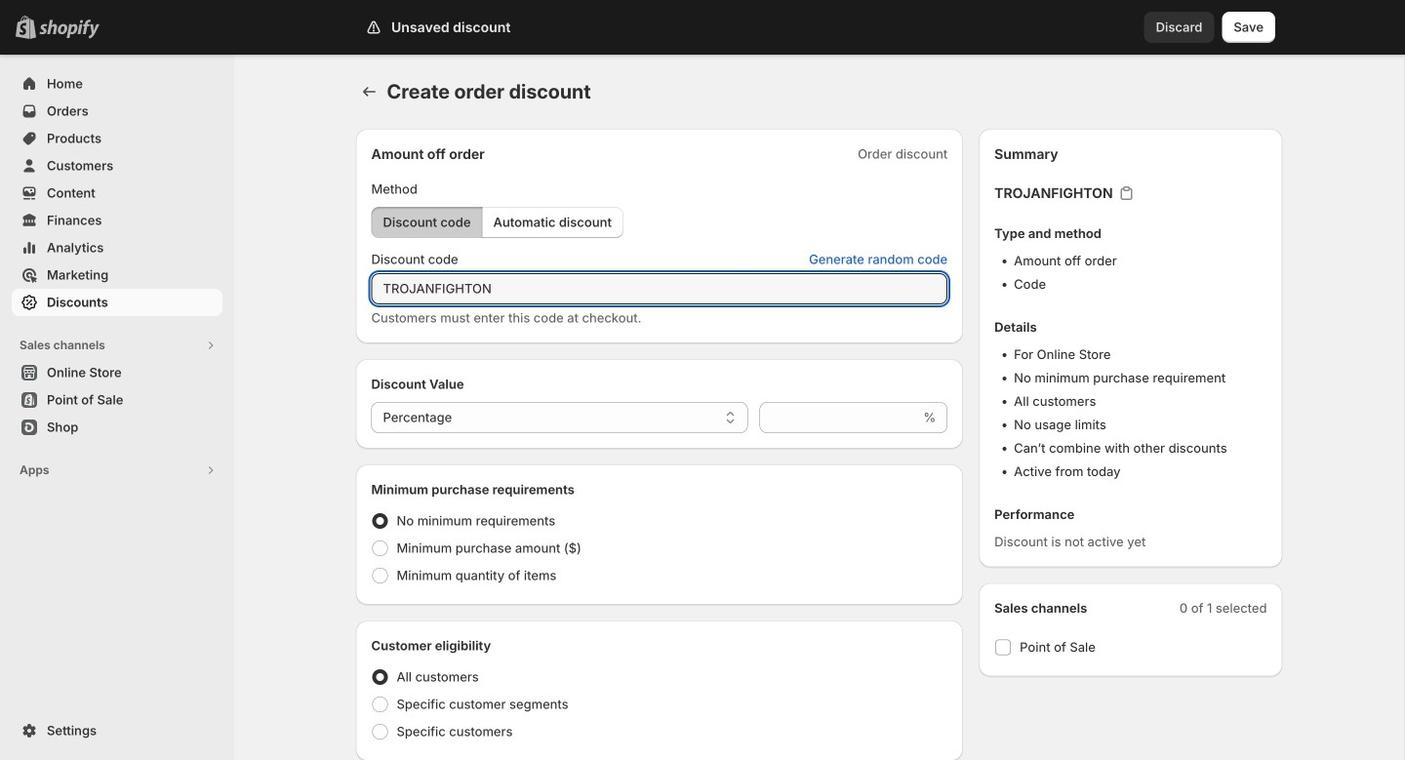 Task type: describe. For each thing, give the bounding box(es) containing it.
shopify image
[[39, 19, 100, 39]]



Task type: vqa. For each thing, say whether or not it's contained in the screenshot.
bottom "3"
no



Task type: locate. For each thing, give the bounding box(es) containing it.
None text field
[[371, 273, 948, 305], [760, 402, 920, 433], [371, 273, 948, 305], [760, 402, 920, 433]]



